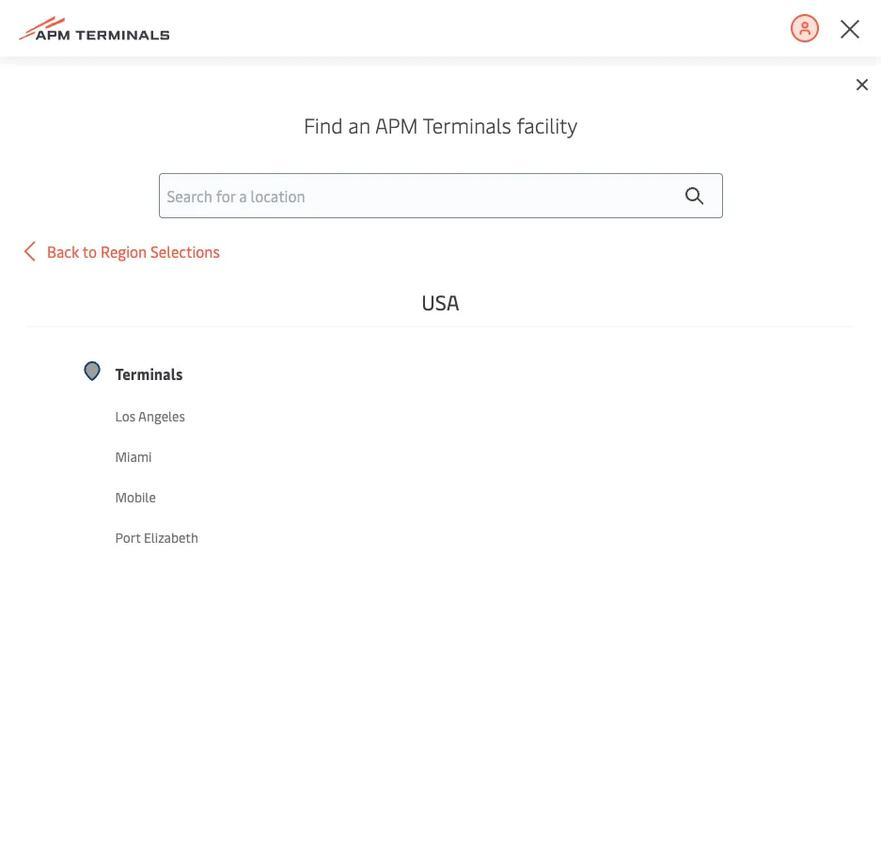 Task type: locate. For each thing, give the bounding box(es) containing it.
0 vertical spatial angeles
[[68, 61, 115, 79]]

angeles right <
[[68, 61, 115, 79]]

usa button
[[422, 288, 460, 316]]

los right <
[[45, 61, 65, 79]]

2 accounts from the top
[[30, 536, 169, 582]]

terminals
[[423, 111, 512, 139], [115, 363, 183, 384]]

accounts down 'mobile'
[[30, 536, 169, 582]]

us
[[30, 119, 96, 193]]

port elizabeth link
[[115, 526, 798, 550]]

1 horizontal spatial angeles
[[138, 407, 185, 425]]

usa up tel:
[[30, 311, 58, 332]]

accounts
[[30, 428, 169, 474], [30, 536, 169, 582]]

1 vertical spatial terminals
[[115, 363, 183, 384]]

los
[[45, 61, 65, 79], [115, 407, 136, 425]]

0 horizontal spatial angeles
[[68, 61, 115, 79]]

0 vertical spatial los
[[45, 61, 65, 79]]

boulevard
[[149, 264, 217, 285]]

usa
[[422, 288, 460, 316], [30, 311, 58, 332]]

elizabeth
[[144, 529, 198, 547]]

accounts for accounts payable
[[30, 428, 169, 474]]

apmt
[[141, 359, 180, 379]]

(704) right fax:
[[78, 382, 113, 403]]

1 vertical spatial los
[[115, 407, 136, 425]]

0 vertical spatial +1
[[57, 359, 71, 379]]

<
[[35, 61, 41, 79]]

terminals up los angeles
[[115, 363, 183, 384]]

terminals up location
[[423, 111, 512, 139]]

571-
[[113, 359, 141, 379], [117, 382, 145, 403]]

accounts up 'mobile'
[[30, 428, 169, 474]]

los down 'tel: +1 (704) 571-apmt (2768) fax: +1 (704) 571-4849'
[[115, 407, 136, 425]]

an
[[348, 111, 371, 139]]

1 vertical spatial accounts
[[30, 536, 169, 582]]

0 vertical spatial los angeles link
[[45, 61, 115, 79]]

1 horizontal spatial terminals
[[423, 111, 512, 139]]

1 vertical spatial los angeles link
[[115, 405, 798, 428]]

0 vertical spatial accounts
[[30, 428, 169, 474]]

0 horizontal spatial terminals
[[115, 363, 183, 384]]

angeles down 4849
[[138, 407, 185, 425]]

los angeles link up 'miami' link
[[115, 405, 798, 428]]

1 vertical spatial angeles
[[138, 407, 185, 425]]

los angeles link right <
[[45, 61, 115, 79]]

1 horizontal spatial los angeles link
[[115, 405, 798, 428]]

(2768)
[[184, 359, 227, 379]]

1 accounts from the top
[[30, 428, 169, 474]]

miami link
[[115, 445, 798, 469]]

usa down back to region selections button on the top of the page
[[422, 288, 460, 316]]

+1 right tel:
[[57, 359, 71, 379]]

tel:
[[30, 359, 53, 379]]

(704) right tel:
[[74, 359, 109, 379]]

1 vertical spatial (704)
[[78, 382, 113, 403]]

port
[[115, 529, 141, 547]]

+1
[[57, 359, 71, 379], [61, 382, 74, 403]]

1 horizontal spatial los
[[115, 407, 136, 425]]

selections
[[151, 241, 220, 262]]

0 horizontal spatial usa
[[30, 311, 58, 332]]

payable
[[177, 428, 294, 474]]

apm
[[375, 111, 418, 139]]

mobile link
[[115, 486, 798, 509]]

0 horizontal spatial los angeles link
[[45, 61, 115, 79]]

los angeles link
[[45, 61, 115, 79], [115, 405, 798, 428]]

receivable
[[177, 536, 337, 582]]

back to region selections button
[[47, 237, 835, 265]]

angeles
[[68, 61, 115, 79], [138, 407, 185, 425]]

amrpayables@apmterminals.com
[[75, 490, 313, 511]]

0 horizontal spatial los
[[45, 61, 65, 79]]

(704)
[[74, 359, 109, 379], [78, 382, 113, 403]]

switch
[[394, 152, 433, 170]]

+1 right fax:
[[61, 382, 74, 403]]



Task type: describe. For each thing, give the bounding box(es) containing it.
amrpayables@apmterminals.com link
[[75, 490, 313, 511]]

switch location button
[[19, 137, 863, 184]]

location
[[437, 152, 487, 170]]

switch location
[[394, 152, 487, 170]]

region
[[101, 241, 147, 262]]

9300
[[30, 264, 66, 285]]

< los angeles
[[35, 61, 115, 79]]

fax:
[[30, 382, 57, 403]]

tel: +1 (704) 571-apmt (2768) fax: +1 (704) 571-4849
[[30, 359, 227, 403]]

0 vertical spatial (704)
[[74, 359, 109, 379]]

office
[[332, 119, 475, 193]]

facility
[[517, 111, 578, 139]]

1 horizontal spatial usa
[[422, 288, 460, 316]]

us regional office
[[30, 119, 475, 193]]

los angeles link for terminals
[[115, 405, 798, 428]]

los angeles
[[115, 407, 185, 425]]

back to region selections
[[47, 241, 220, 262]]

los inside los angeles link
[[115, 407, 136, 425]]

accounts receivable
[[30, 536, 337, 582]]

1 vertical spatial 571-
[[117, 382, 145, 403]]

back
[[47, 241, 79, 262]]

accounts for accounts receivable
[[30, 536, 169, 582]]

miami
[[115, 448, 152, 466]]

arrowpoint
[[70, 264, 145, 285]]

find an apm terminals facility
[[304, 111, 578, 139]]

find
[[304, 111, 343, 139]]

9300 arrowpoint boulevard
[[30, 264, 217, 285]]

0 vertical spatial terminals
[[423, 111, 512, 139]]

Search for a location search field
[[159, 173, 723, 218]]

Global search search field
[[19, 80, 863, 127]]

los angeles link for <
[[45, 61, 115, 79]]

to
[[83, 241, 97, 262]]

0 vertical spatial 571-
[[113, 359, 141, 379]]

mobile
[[115, 488, 156, 506]]

port elizabeth
[[115, 529, 198, 547]]

regional
[[109, 119, 318, 193]]

4849
[[145, 382, 181, 403]]

accounts payable
[[30, 428, 294, 474]]

1 vertical spatial +1
[[61, 382, 74, 403]]



Task type: vqa. For each thing, say whether or not it's contained in the screenshot.
"service" to the bottom
no



